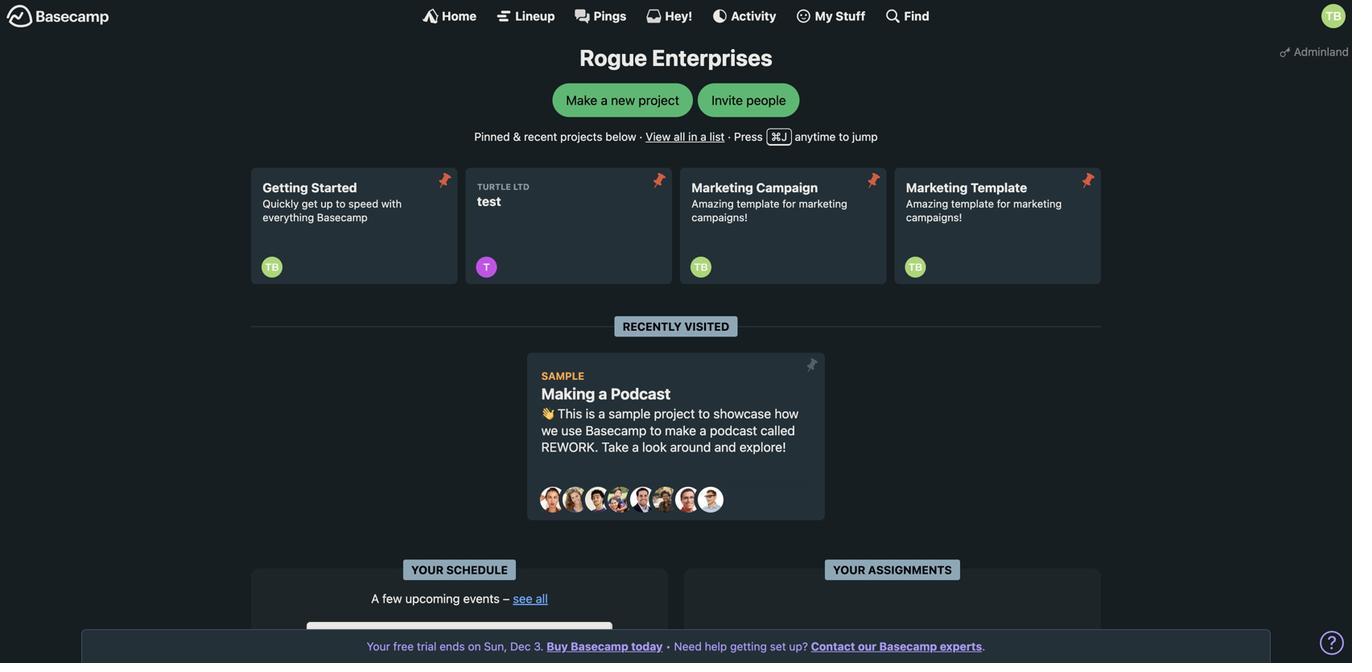 Task type: describe. For each thing, give the bounding box(es) containing it.
invite
[[712, 93, 743, 108]]

find
[[904, 9, 930, 23]]

basecamp inside getting started quickly get up to speed with everything basecamp
[[317, 211, 368, 223]]

turtle
[[477, 182, 511, 192]]

to up the look
[[650, 423, 662, 438]]

your for your assignments
[[833, 563, 866, 577]]

pings
[[594, 9, 627, 23]]

main element
[[0, 0, 1353, 31]]

marketing template amazing template for marketing campaigns!
[[906, 180, 1062, 223]]

project inside the sample making a podcast 👋 this is a sample project to showcase how we use basecamp to make a podcast called rework. take a look around and explore!
[[654, 406, 695, 421]]

⌘
[[771, 130, 782, 143]]

3.
[[534, 640, 544, 653]]

victor cooper image
[[698, 487, 724, 513]]

need
[[674, 640, 702, 653]]

upcoming
[[405, 592, 460, 606]]

activity
[[731, 9, 777, 23]]

jennifer young image
[[608, 487, 634, 513]]

today
[[631, 640, 663, 653]]

1 · from the left
[[640, 130, 643, 143]]

switch accounts image
[[6, 4, 109, 29]]

a
[[371, 592, 379, 606]]

hey! button
[[646, 8, 693, 24]]

stuff
[[836, 9, 866, 23]]

find button
[[885, 8, 930, 24]]

called
[[761, 423, 795, 438]]

podcast
[[710, 423, 757, 438]]

is
[[586, 406, 595, 421]]

in
[[689, 130, 698, 143]]

november
[[431, 631, 489, 645]]

see
[[513, 592, 533, 606]]

hey!
[[665, 9, 693, 23]]

help
[[705, 640, 727, 653]]

look
[[643, 440, 667, 455]]

set
[[770, 640, 786, 653]]

started
[[311, 180, 357, 195]]

assignments
[[868, 563, 952, 577]]

1 horizontal spatial all
[[674, 130, 685, 143]]

lineup
[[515, 9, 555, 23]]

buy
[[547, 640, 568, 653]]

0 vertical spatial project
[[639, 93, 680, 108]]

marketing for template
[[1014, 198, 1062, 210]]

test
[[477, 194, 501, 209]]

make
[[665, 423, 697, 438]]

rework.
[[542, 440, 599, 455]]

sample
[[609, 406, 651, 421]]

template for template
[[951, 198, 994, 210]]

2 · from the left
[[728, 130, 731, 143]]

your assignments
[[833, 563, 952, 577]]

recently visited
[[623, 320, 730, 333]]

marketing for marketing template
[[906, 180, 968, 195]]

your for your schedule
[[411, 563, 444, 577]]

getting started quickly get up to speed with everything basecamp
[[263, 180, 402, 223]]

contact
[[811, 640, 856, 653]]

up?
[[789, 640, 808, 653]]

take
[[602, 440, 629, 455]]

a up around at the bottom
[[700, 423, 707, 438]]

visited
[[685, 320, 730, 333]]

steve marsh image
[[675, 487, 701, 513]]

make
[[566, 93, 598, 108]]

people
[[747, 93, 786, 108]]

marketing for campaign
[[799, 198, 848, 210]]

home
[[442, 9, 477, 23]]

tim burton image for getting started
[[262, 257, 283, 278]]

a few upcoming events – see all
[[371, 592, 548, 606]]

view
[[646, 130, 671, 143]]

below
[[606, 130, 637, 143]]

👋
[[542, 406, 554, 421]]

speed
[[349, 198, 379, 210]]

template
[[971, 180, 1028, 195]]

jump
[[853, 130, 878, 143]]

tim burton image inside main element
[[1322, 4, 1346, 28]]

and
[[715, 440, 736, 455]]

few
[[382, 592, 402, 606]]

invite people
[[712, 93, 786, 108]]

rogue
[[580, 44, 647, 71]]

buy basecamp today link
[[547, 640, 663, 653]]

around
[[670, 440, 711, 455]]

press
[[734, 130, 763, 143]]

j
[[782, 130, 788, 143]]

•
[[666, 640, 671, 653]]

· press
[[728, 130, 763, 143]]

make a new project
[[566, 93, 680, 108]]

view all in a list link
[[646, 130, 725, 143]]

everything
[[263, 211, 314, 223]]

mon
[[362, 652, 383, 662]]

making
[[542, 385, 595, 403]]

on
[[468, 640, 481, 653]]

sample
[[542, 370, 585, 382]]

this
[[558, 406, 582, 421]]

campaigns! for marketing template
[[906, 211, 962, 223]]

your free trial ends on sun, dec  3. buy basecamp today • need help getting set up? contact our basecamp experts .
[[367, 640, 986, 653]]

use
[[561, 423, 582, 438]]

basecamp inside the sample making a podcast 👋 this is a sample project to showcase how we use basecamp to make a podcast called rework. take a look around and explore!
[[586, 423, 647, 438]]

how
[[775, 406, 799, 421]]

thu
[[494, 652, 512, 662]]

tim burton image
[[905, 257, 926, 278]]

a right is
[[599, 406, 605, 421]]



Task type: vqa. For each thing, say whether or not it's contained in the screenshot.
first the marketing from the left
yes



Task type: locate. For each thing, give the bounding box(es) containing it.
tue
[[408, 652, 425, 662]]

1 horizontal spatial amazing
[[906, 198, 949, 210]]

your schedule
[[411, 563, 508, 577]]

0 vertical spatial all
[[674, 130, 685, 143]]

basecamp
[[317, 211, 368, 223], [586, 423, 647, 438], [571, 640, 629, 653], [880, 640, 937, 653]]

with
[[381, 198, 402, 210]]

invite people link
[[698, 83, 800, 117]]

turtle ltd test
[[477, 182, 530, 209]]

to
[[839, 130, 850, 143], [336, 198, 346, 210], [699, 406, 710, 421], [650, 423, 662, 438]]

dec
[[510, 640, 531, 653]]

marketing left template
[[906, 180, 968, 195]]

josh fiske image
[[630, 487, 656, 513]]

campaigns! inside 'marketing template amazing template for marketing campaigns!'
[[906, 211, 962, 223]]

rogue enterprises
[[580, 44, 773, 71]]

amazing inside 'marketing template amazing template for marketing campaigns!'
[[906, 198, 949, 210]]

1 horizontal spatial for
[[997, 198, 1011, 210]]

ltd
[[513, 182, 530, 192]]

2 for from the left
[[997, 198, 1011, 210]]

podcast
[[611, 385, 671, 403]]

.
[[982, 640, 986, 653]]

get
[[302, 198, 318, 210]]

1 marketing from the left
[[692, 180, 754, 195]]

see all link
[[513, 592, 548, 606]]

2 horizontal spatial tim burton image
[[1322, 4, 1346, 28]]

sun,
[[484, 640, 507, 653]]

marketing inside 'marketing template amazing template for marketing campaigns!'
[[906, 180, 968, 195]]

tim burton image for marketing campaign
[[691, 257, 712, 278]]

2 template from the left
[[951, 198, 994, 210]]

marketing down campaign
[[799, 198, 848, 210]]

adminland
[[1295, 45, 1349, 58]]

amazing for marketing template
[[906, 198, 949, 210]]

events
[[463, 592, 500, 606]]

adminland link
[[1277, 40, 1353, 64]]

for
[[783, 198, 796, 210], [997, 198, 1011, 210]]

for inside marketing campaign amazing template for marketing campaigns!
[[783, 198, 796, 210]]

to inside getting started quickly get up to speed with everything basecamp
[[336, 198, 346, 210]]

experts
[[940, 640, 982, 653]]

None submit
[[432, 168, 458, 194], [647, 168, 672, 194], [861, 168, 887, 194], [1076, 168, 1101, 194], [800, 353, 825, 379], [432, 168, 458, 194], [647, 168, 672, 194], [861, 168, 887, 194], [1076, 168, 1101, 194], [800, 353, 825, 379]]

0 horizontal spatial your
[[367, 640, 390, 653]]

your
[[411, 563, 444, 577], [833, 563, 866, 577], [367, 640, 390, 653]]

your up upcoming
[[411, 563, 444, 577]]

a inside "make a new project" link
[[601, 93, 608, 108]]

1 for from the left
[[783, 198, 796, 210]]

your left free on the left of page
[[367, 640, 390, 653]]

lineup link
[[496, 8, 555, 24]]

amazing up tim burton icon
[[906, 198, 949, 210]]

free
[[393, 640, 414, 653]]

home link
[[423, 8, 477, 24]]

1 horizontal spatial campaigns!
[[906, 211, 962, 223]]

our
[[858, 640, 877, 653]]

to left jump
[[839, 130, 850, 143]]

· right list
[[728, 130, 731, 143]]

cheryl walters image
[[563, 487, 589, 513]]

to right up
[[336, 198, 346, 210]]

&
[[513, 130, 521, 143]]

marketing campaign amazing template for marketing campaigns!
[[692, 180, 848, 223]]

sample making a podcast 👋 this is a sample project to showcase how we use basecamp to make a podcast called rework. take a look around and explore!
[[542, 370, 799, 455]]

a left the look
[[632, 440, 639, 455]]

0 horizontal spatial ·
[[640, 130, 643, 143]]

jared davis image
[[585, 487, 611, 513]]

1 campaigns! from the left
[[692, 211, 748, 223]]

marketing inside 'marketing template amazing template for marketing campaigns!'
[[1014, 198, 1062, 210]]

1 horizontal spatial marketing
[[1014, 198, 1062, 210]]

new
[[611, 93, 635, 108]]

terry image
[[476, 257, 497, 278]]

projects
[[560, 130, 603, 143]]

fri
[[540, 652, 553, 662]]

tim burton image up visited
[[691, 257, 712, 278]]

1 amazing from the left
[[692, 198, 734, 210]]

all right see
[[536, 592, 548, 606]]

2 horizontal spatial your
[[833, 563, 866, 577]]

0 horizontal spatial tim burton image
[[262, 257, 283, 278]]

2 marketing from the left
[[906, 180, 968, 195]]

basecamp right our
[[880, 640, 937, 653]]

1 marketing from the left
[[799, 198, 848, 210]]

0 horizontal spatial amazing
[[692, 198, 734, 210]]

0 horizontal spatial all
[[536, 592, 548, 606]]

1 horizontal spatial ·
[[728, 130, 731, 143]]

marketing for marketing campaign
[[692, 180, 754, 195]]

tim burton image down everything
[[262, 257, 283, 278]]

all left "in"
[[674, 130, 685, 143]]

template inside 'marketing template amazing template for marketing campaigns!'
[[951, 198, 994, 210]]

amazing inside marketing campaign amazing template for marketing campaigns!
[[692, 198, 734, 210]]

marketing inside marketing campaign amazing template for marketing campaigns!
[[799, 198, 848, 210]]

template
[[737, 198, 780, 210], [951, 198, 994, 210]]

0 horizontal spatial campaigns!
[[692, 211, 748, 223]]

amazing down list
[[692, 198, 734, 210]]

1 horizontal spatial your
[[411, 563, 444, 577]]

1 horizontal spatial marketing
[[906, 180, 968, 195]]

template inside marketing campaign amazing template for marketing campaigns!
[[737, 198, 780, 210]]

annie bryan image
[[540, 487, 566, 513]]

contact our basecamp experts link
[[811, 640, 982, 653]]

template down template
[[951, 198, 994, 210]]

marketing inside marketing campaign amazing template for marketing campaigns!
[[692, 180, 754, 195]]

my stuff button
[[796, 8, 866, 24]]

to up podcast
[[699, 406, 710, 421]]

pings button
[[575, 8, 627, 24]]

amazing for marketing campaign
[[692, 198, 734, 210]]

all
[[674, 130, 685, 143], [536, 592, 548, 606]]

1 vertical spatial project
[[654, 406, 695, 421]]

nicole katz image
[[653, 487, 679, 513]]

1 vertical spatial all
[[536, 592, 548, 606]]

2 campaigns! from the left
[[906, 211, 962, 223]]

0 horizontal spatial template
[[737, 198, 780, 210]]

tim burton image
[[1322, 4, 1346, 28], [262, 257, 283, 278], [691, 257, 712, 278]]

ends
[[440, 640, 465, 653]]

⌘ j anytime to jump
[[771, 130, 878, 143]]

activity link
[[712, 8, 777, 24]]

trial
[[417, 640, 437, 653]]

1 template from the left
[[737, 198, 780, 210]]

a right "in"
[[701, 130, 707, 143]]

make a new project link
[[553, 83, 693, 117]]

up
[[321, 198, 333, 210]]

0 horizontal spatial marketing
[[799, 198, 848, 210]]

project up make at the bottom of the page
[[654, 406, 695, 421]]

a
[[601, 93, 608, 108], [701, 130, 707, 143], [599, 385, 607, 403], [599, 406, 605, 421], [700, 423, 707, 438], [632, 440, 639, 455]]

enterprises
[[652, 44, 773, 71]]

getting
[[263, 180, 308, 195]]

0 horizontal spatial for
[[783, 198, 796, 210]]

0 horizontal spatial marketing
[[692, 180, 754, 195]]

basecamp down up
[[317, 211, 368, 223]]

basecamp up take
[[586, 423, 647, 438]]

project
[[639, 93, 680, 108], [654, 406, 695, 421]]

–
[[503, 592, 510, 606]]

campaigns! for marketing campaign
[[692, 211, 748, 223]]

my
[[815, 9, 833, 23]]

for inside 'marketing template amazing template for marketing campaigns!'
[[997, 198, 1011, 210]]

campaigns! inside marketing campaign amazing template for marketing campaigns!
[[692, 211, 748, 223]]

basecamp right buy
[[571, 640, 629, 653]]

project right new
[[639, 93, 680, 108]]

for for marketing template
[[997, 198, 1011, 210]]

1 horizontal spatial tim burton image
[[691, 257, 712, 278]]

we
[[542, 423, 558, 438]]

a left new
[[601, 93, 608, 108]]

tim burton image up adminland
[[1322, 4, 1346, 28]]

showcase
[[714, 406, 771, 421]]

getting
[[730, 640, 767, 653]]

marketing down template
[[1014, 198, 1062, 210]]

marketing
[[799, 198, 848, 210], [1014, 198, 1062, 210]]

pinned
[[474, 130, 510, 143]]

my stuff
[[815, 9, 866, 23]]

schedule
[[446, 563, 508, 577]]

· left view
[[640, 130, 643, 143]]

template for campaign
[[737, 198, 780, 210]]

a right making
[[599, 385, 607, 403]]

for down template
[[997, 198, 1011, 210]]

pinned & recent projects below · view all in a list
[[474, 130, 725, 143]]

2 amazing from the left
[[906, 198, 949, 210]]

marketing down list
[[692, 180, 754, 195]]

template down campaign
[[737, 198, 780, 210]]

2 marketing from the left
[[1014, 198, 1062, 210]]

your left assignments
[[833, 563, 866, 577]]

marketing
[[692, 180, 754, 195], [906, 180, 968, 195]]

for for marketing campaign
[[783, 198, 796, 210]]

1 horizontal spatial template
[[951, 198, 994, 210]]

campaign
[[757, 180, 818, 195]]

for down campaign
[[783, 198, 796, 210]]

list
[[710, 130, 725, 143]]



